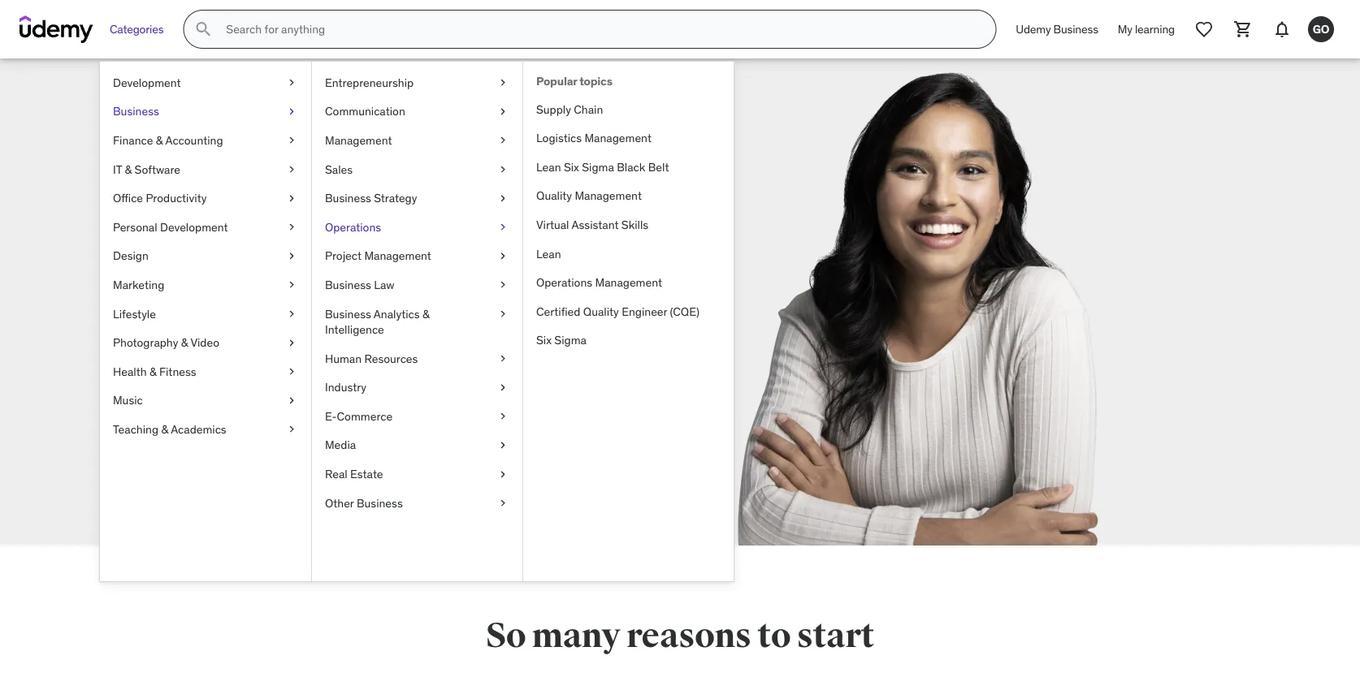 Task type: locate. For each thing, give the bounding box(es) containing it.
six sigma link
[[523, 326, 734, 355]]

photography & video link
[[100, 329, 311, 357]]

business for business
[[113, 104, 159, 119]]

design link
[[100, 242, 311, 271]]

lean for lean
[[536, 246, 561, 261]]

xsmall image inside media link
[[496, 438, 509, 454]]

business inside business analytics & intelligence
[[325, 307, 371, 321]]

xsmall image for communication
[[496, 104, 509, 120]]

business down estate
[[357, 496, 403, 511]]

xsmall image inside design link
[[285, 248, 298, 264]]

1 lean from the top
[[536, 160, 561, 174]]

operations management link
[[523, 268, 734, 297]]

xsmall image
[[285, 75, 298, 91], [496, 75, 509, 91], [285, 133, 298, 149], [496, 133, 509, 149], [496, 162, 509, 177], [285, 190, 298, 206], [496, 190, 509, 206], [285, 219, 298, 235], [285, 248, 298, 264], [285, 277, 298, 293], [496, 277, 509, 293], [285, 335, 298, 351], [496, 351, 509, 367], [285, 422, 298, 438], [496, 467, 509, 483], [496, 496, 509, 512]]

operations up project on the top left of page
[[325, 220, 381, 234]]

human resources
[[325, 351, 418, 366]]

0 horizontal spatial six
[[536, 333, 552, 348]]

& right health
[[149, 364, 156, 379]]

learning
[[1135, 22, 1175, 36]]

0 vertical spatial quality
[[536, 189, 572, 203]]

so
[[486, 615, 526, 657]]

quality down the operations management
[[583, 304, 619, 319]]

xsmall image for real estate
[[496, 467, 509, 483]]

xsmall image for human resources
[[496, 351, 509, 367]]

& left video
[[181, 335, 188, 350]]

real
[[325, 467, 347, 482]]

management for logistics management
[[585, 131, 652, 145]]

xsmall image inside business strategy link
[[496, 190, 509, 206]]

get started
[[284, 370, 352, 387]]

xsmall image inside sales "link"
[[496, 162, 509, 177]]

& for video
[[181, 335, 188, 350]]

1 horizontal spatial quality
[[583, 304, 619, 319]]

xsmall image inside music link
[[285, 393, 298, 409]]

development down the categories dropdown button
[[113, 75, 181, 90]]

xsmall image inside communication link
[[496, 104, 509, 120]]

xsmall image for media
[[496, 438, 509, 454]]

own
[[339, 325, 368, 345]]

logistics management
[[536, 131, 652, 145]]

productivity
[[146, 191, 207, 205]]

go link
[[1302, 10, 1341, 49]]

many
[[532, 615, 620, 657]]

xsmall image inside industry link
[[496, 380, 509, 396]]

marketing
[[113, 278, 164, 292]]

& right finance at top left
[[156, 133, 163, 148]]

operations element
[[522, 62, 734, 582]]

operations up the certified
[[536, 275, 592, 290]]

business right "udemy"
[[1054, 22, 1098, 36]]

teaching
[[113, 422, 159, 437]]

xsmall image inside project management link
[[496, 248, 509, 264]]

management for project management
[[364, 249, 431, 263]]

1 vertical spatial lean
[[536, 246, 561, 261]]

2 lean from the top
[[536, 246, 561, 261]]

xsmall image inside teaching & academics link
[[285, 422, 298, 438]]

development down office productivity link
[[160, 220, 228, 234]]

xsmall image for operations
[[496, 219, 509, 235]]

business for business analytics & intelligence
[[325, 307, 371, 321]]

with
[[188, 248, 274, 299]]

sales link
[[312, 155, 522, 184]]

your
[[306, 325, 336, 345]]

change
[[369, 304, 420, 323]]

resources
[[364, 351, 418, 366]]

xsmall image for music
[[285, 393, 298, 409]]

virtual
[[536, 218, 569, 232]]

(cqe)
[[670, 304, 700, 319]]

& for academics
[[161, 422, 168, 437]]

six down the certified
[[536, 333, 552, 348]]

quality up the "virtual"
[[536, 189, 572, 203]]

0 horizontal spatial operations
[[325, 220, 381, 234]]

operations management
[[536, 275, 662, 290]]

it & software
[[113, 162, 180, 177]]

photography
[[113, 335, 178, 350]]

xsmall image for office productivity
[[285, 190, 298, 206]]

business up intelligence
[[325, 307, 371, 321]]

design
[[113, 249, 149, 263]]

management
[[585, 131, 652, 145], [325, 133, 392, 148], [575, 189, 642, 203], [364, 249, 431, 263], [595, 275, 662, 290]]

so many reasons to start
[[486, 615, 874, 657]]

photography & video
[[113, 335, 219, 350]]

lean link
[[523, 240, 734, 268]]

xsmall image inside entrepreneurship link
[[496, 75, 509, 91]]

management up law
[[364, 249, 431, 263]]

xsmall image inside "health & fitness" link
[[285, 364, 298, 380]]

0 vertical spatial development
[[113, 75, 181, 90]]

certified quality engineer (cqe)
[[536, 304, 700, 319]]

sigma down the certified
[[554, 333, 587, 348]]

xsmall image for health & fitness
[[285, 364, 298, 380]]

xsmall image for it & software
[[285, 162, 298, 177]]

lean down the "virtual"
[[536, 246, 561, 261]]

xsmall image for business analytics & intelligence
[[496, 306, 509, 322]]

lean down 'logistics'
[[536, 160, 561, 174]]

1 vertical spatial quality
[[583, 304, 619, 319]]

xsmall image for business law
[[496, 277, 509, 293]]

0 horizontal spatial quality
[[536, 189, 572, 203]]

xsmall image inside marketing link
[[285, 277, 298, 293]]

categories
[[110, 22, 164, 36]]

udemy business link
[[1006, 10, 1108, 49]]

& right it
[[125, 162, 132, 177]]

xsmall image inside the business link
[[285, 104, 298, 120]]

xsmall image inside personal development link
[[285, 219, 298, 235]]

udemy business
[[1016, 22, 1098, 36]]

management inside "link"
[[585, 131, 652, 145]]

personal development link
[[100, 213, 311, 242]]

reasons
[[627, 615, 751, 657]]

personal
[[113, 220, 157, 234]]

xsmall image for teaching & academics
[[285, 422, 298, 438]]

communication
[[325, 104, 405, 119]]

it & software link
[[100, 155, 311, 184]]

music
[[113, 393, 143, 408]]

office productivity link
[[100, 184, 311, 213]]

xsmall image inside photography & video link
[[285, 335, 298, 351]]

business up finance at top left
[[113, 104, 159, 119]]

submit search image
[[194, 20, 213, 39]]

xsmall image for personal development
[[285, 219, 298, 235]]

xsmall image inside it & software link
[[285, 162, 298, 177]]

0 vertical spatial operations
[[325, 220, 381, 234]]

sigma down logistics management
[[582, 160, 614, 174]]

xsmall image for project management
[[496, 248, 509, 264]]

come
[[188, 203, 299, 254]]

teaching & academics link
[[100, 415, 311, 444]]

lifestyle link
[[100, 300, 311, 329]]

xsmall image inside human resources link
[[496, 351, 509, 367]]

business down sales
[[325, 191, 371, 205]]

project management link
[[312, 242, 522, 271]]

quality
[[536, 189, 572, 203], [583, 304, 619, 319]]

chain
[[574, 102, 603, 116]]

personal development
[[113, 220, 228, 234]]

development inside development link
[[113, 75, 181, 90]]

logistics management link
[[523, 124, 734, 153]]

xsmall image inside finance & accounting link
[[285, 133, 298, 149]]

udemy
[[1016, 22, 1051, 36]]

xsmall image inside business analytics & intelligence link
[[496, 306, 509, 322]]

xsmall image inside e-commerce link
[[496, 409, 509, 425]]

sigma
[[582, 160, 614, 174], [554, 333, 587, 348]]

xsmall image inside other business link
[[496, 496, 509, 512]]

xsmall image for management
[[496, 133, 509, 149]]

management down supply chain link
[[585, 131, 652, 145]]

academics
[[171, 422, 226, 437]]

including
[[239, 325, 302, 345]]

& right teaching
[[161, 422, 168, 437]]

xsmall image inside operations link
[[496, 219, 509, 235]]

marketing link
[[100, 271, 311, 300]]

black
[[617, 160, 646, 174]]

xsmall image inside office productivity link
[[285, 190, 298, 206]]

1 vertical spatial operations
[[536, 275, 592, 290]]

video
[[191, 335, 219, 350]]

1 horizontal spatial six
[[564, 160, 579, 174]]

0 vertical spatial sigma
[[582, 160, 614, 174]]

xsmall image
[[285, 104, 298, 120], [496, 104, 509, 120], [285, 162, 298, 177], [496, 219, 509, 235], [496, 248, 509, 264], [285, 306, 298, 322], [496, 306, 509, 322], [285, 364, 298, 380], [496, 380, 509, 396], [285, 393, 298, 409], [496, 409, 509, 425], [496, 438, 509, 454]]

management down the lean six sigma black belt
[[575, 189, 642, 203]]

xsmall image inside business law link
[[496, 277, 509, 293]]

xsmall image inside management link
[[496, 133, 509, 149]]

xsmall image inside lifestyle link
[[285, 306, 298, 322]]

xsmall image inside development link
[[285, 75, 298, 91]]

xsmall image inside real estate link
[[496, 467, 509, 483]]

six down 'logistics'
[[564, 160, 579, 174]]

business for business strategy
[[325, 191, 371, 205]]

accounting
[[165, 133, 223, 148]]

& for software
[[125, 162, 132, 177]]

xsmall image for photography & video
[[285, 335, 298, 351]]

analytics
[[374, 307, 420, 321]]

categories button
[[100, 10, 173, 49]]

1 vertical spatial development
[[160, 220, 228, 234]]

1 horizontal spatial operations
[[536, 275, 592, 290]]

teach
[[307, 203, 412, 254]]

0 vertical spatial lean
[[536, 160, 561, 174]]

&
[[156, 133, 163, 148], [125, 162, 132, 177], [422, 307, 429, 321], [181, 335, 188, 350], [149, 364, 156, 379], [161, 422, 168, 437]]

wishlist image
[[1195, 20, 1214, 39]]

business for business law
[[325, 278, 371, 292]]

health & fitness
[[113, 364, 196, 379]]

xsmall image for e-commerce
[[496, 409, 509, 425]]

& right analytics
[[422, 307, 429, 321]]

business up and on the left top of page
[[325, 278, 371, 292]]

management down lean link
[[595, 275, 662, 290]]

xsmall image for industry
[[496, 380, 509, 396]]



Task type: describe. For each thing, give the bounding box(es) containing it.
industry link
[[312, 373, 522, 402]]

virtual assistant skills
[[536, 218, 649, 232]]

business strategy
[[325, 191, 417, 205]]

management for operations management
[[595, 275, 662, 290]]

and
[[340, 304, 365, 323]]

development link
[[100, 68, 311, 97]]

certified
[[536, 304, 580, 319]]

business analytics & intelligence link
[[312, 300, 522, 344]]

& for fitness
[[149, 364, 156, 379]]

xsmall image for entrepreneurship
[[496, 75, 509, 91]]

xsmall image for design
[[285, 248, 298, 264]]

commerce
[[337, 409, 393, 424]]

xsmall image for finance & accounting
[[285, 133, 298, 149]]

it
[[113, 162, 122, 177]]

lean for lean six sigma black belt
[[536, 160, 561, 174]]

management link
[[312, 126, 522, 155]]

finance
[[113, 133, 153, 148]]

fitness
[[159, 364, 196, 379]]

udemy image
[[20, 15, 93, 43]]

logistics
[[536, 131, 582, 145]]

office
[[113, 191, 143, 205]]

0 vertical spatial six
[[564, 160, 579, 174]]

finance & accounting link
[[100, 126, 311, 155]]

engineer
[[622, 304, 667, 319]]

sales
[[325, 162, 353, 177]]

xsmall image for marketing
[[285, 277, 298, 293]]

development inside personal development link
[[160, 220, 228, 234]]

Search for anything text field
[[223, 15, 976, 43]]

xsmall image for sales
[[496, 162, 509, 177]]

human
[[325, 351, 362, 366]]

xsmall image for business
[[285, 104, 298, 120]]

assistant
[[572, 218, 619, 232]]

become
[[188, 304, 245, 323]]

e-commerce link
[[312, 402, 522, 431]]

get
[[284, 370, 305, 387]]

started
[[308, 370, 352, 387]]

health & fitness link
[[100, 357, 311, 386]]

shopping cart with 0 items image
[[1234, 20, 1253, 39]]

instructor
[[269, 304, 336, 323]]

software
[[135, 162, 180, 177]]

certified quality engineer (cqe) link
[[523, 297, 734, 326]]

quality management link
[[523, 182, 734, 211]]

skills
[[622, 218, 649, 232]]

1 vertical spatial sigma
[[554, 333, 587, 348]]

us
[[281, 248, 325, 299]]

1 vertical spatial six
[[536, 333, 552, 348]]

project management
[[325, 249, 431, 263]]

business law link
[[312, 271, 522, 300]]

& for accounting
[[156, 133, 163, 148]]

business law
[[325, 278, 394, 292]]

law
[[374, 278, 394, 292]]

my learning
[[1118, 22, 1175, 36]]

my learning link
[[1108, 10, 1185, 49]]

xsmall image for development
[[285, 75, 298, 91]]

project
[[325, 249, 362, 263]]

operations for operations
[[325, 220, 381, 234]]

finance & accounting
[[113, 133, 223, 148]]

quality management
[[536, 189, 642, 203]]

lifestyle
[[113, 307, 156, 321]]

e-commerce
[[325, 409, 393, 424]]

other business
[[325, 496, 403, 511]]

my
[[1118, 22, 1133, 36]]

six sigma
[[536, 333, 587, 348]]

entrepreneurship link
[[312, 68, 522, 97]]

teaching & academics
[[113, 422, 226, 437]]

operations for operations management
[[536, 275, 592, 290]]

business strategy link
[[312, 184, 522, 213]]

come teach with us become an instructor and change lives — including your own
[[188, 203, 420, 345]]

supply chain link
[[523, 95, 734, 124]]

strategy
[[374, 191, 417, 205]]

an
[[249, 304, 266, 323]]

virtual assistant skills link
[[523, 211, 734, 240]]

supply chain
[[536, 102, 603, 116]]

to
[[757, 615, 791, 657]]

belt
[[648, 160, 669, 174]]

business link
[[100, 97, 311, 126]]

other
[[325, 496, 354, 511]]

popular topics
[[536, 74, 613, 89]]

topics
[[580, 74, 613, 89]]

lives
[[188, 325, 219, 345]]

xsmall image for other business
[[496, 496, 509, 512]]

& inside business analytics & intelligence
[[422, 307, 429, 321]]

operations link
[[312, 213, 522, 242]]

xsmall image for business strategy
[[496, 190, 509, 206]]

—
[[222, 325, 236, 345]]

management down communication on the left
[[325, 133, 392, 148]]

xsmall image for lifestyle
[[285, 306, 298, 322]]

business analytics & intelligence
[[325, 307, 429, 337]]

management for quality management
[[575, 189, 642, 203]]

notifications image
[[1273, 20, 1292, 39]]

real estate link
[[312, 460, 522, 489]]

entrepreneurship
[[325, 75, 414, 90]]



Task type: vqa. For each thing, say whether or not it's contained in the screenshot.
the instructor
yes



